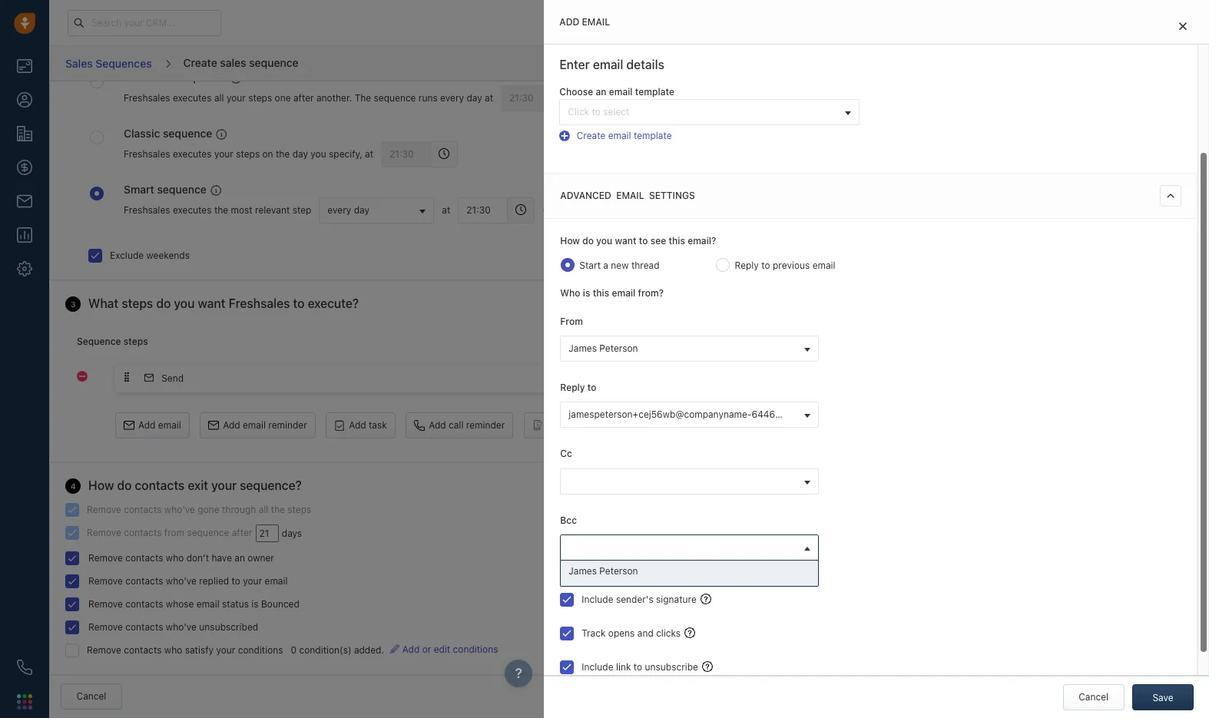 Task type: locate. For each thing, give the bounding box(es) containing it.
remove for remove contacts who've unsubscribed
[[88, 622, 123, 633]]

0 vertical spatial template
[[635, 86, 675, 98]]

email up select in the top of the page
[[609, 86, 633, 98]]

unsubscribe
[[645, 661, 698, 673]]

them
[[1057, 164, 1079, 175]]

add
[[560, 16, 580, 28], [138, 419, 156, 431], [223, 419, 240, 431], [349, 419, 366, 431], [429, 419, 446, 431], [547, 419, 564, 431], [402, 644, 420, 655]]

who've for gone
[[164, 504, 195, 515]]

james peterson inside list box
[[569, 565, 638, 577]]

sender's
[[616, 594, 654, 605]]

in
[[1010, 137, 1018, 149]]

executes down <span class=" ">sales reps can use this for prospecting and account-based selling e.g. following up with event attendees</span> icon
[[173, 204, 212, 216]]

send
[[161, 372, 184, 384]]

remove contacts who don't have an owner
[[88, 552, 274, 564]]

james peterson button
[[560, 336, 819, 362]]

1 vertical spatial is
[[583, 287, 590, 299]]

smart
[[124, 183, 154, 196]]

add email inside enter email details dialog
[[560, 16, 610, 28]]

this
[[669, 235, 685, 246], [593, 287, 609, 299]]

0 vertical spatial add email
[[560, 16, 610, 28]]

is
[[1014, 124, 1021, 136], [583, 287, 590, 299], [251, 599, 259, 610]]

0 vertical spatial after
[[293, 92, 314, 104]]

steps up days
[[288, 504, 311, 515]]

executes down crm.
[[1015, 164, 1054, 175]]

1 horizontal spatial create
[[577, 130, 606, 141]]

cancel button right the freshworks switcher icon
[[61, 684, 122, 710]]

sales sequences
[[65, 57, 152, 70]]

2 horizontal spatial do
[[583, 235, 594, 246]]

clicks
[[656, 628, 681, 639]]

2 horizontal spatial is
[[1014, 124, 1021, 136]]

1 james peterson from the top
[[569, 343, 638, 354]]

executes
[[173, 92, 212, 104], [173, 148, 212, 160], [1015, 164, 1054, 175], [173, 204, 212, 216]]

1 horizontal spatial add email
[[560, 16, 610, 28]]

1 vertical spatial james peterson
[[569, 565, 638, 577]]

2 peterson from the top
[[600, 565, 638, 577]]

2 james peterson from the top
[[569, 565, 638, 577]]

do right 4
[[117, 479, 132, 493]]

0 condition(s) added.
[[291, 645, 384, 656]]

how
[[560, 235, 580, 246], [88, 479, 114, 493]]

0 vertical spatial every
[[440, 92, 464, 104]]

1 vertical spatial include
[[582, 661, 614, 673]]

0 vertical spatial peterson
[[600, 343, 638, 354]]

add email inside add email button
[[138, 419, 181, 431]]

click to select button
[[560, 99, 860, 125]]

this down start
[[593, 287, 609, 299]]

freshsales down classic
[[124, 148, 170, 160]]

1 vertical spatial reply
[[560, 382, 585, 394]]

1 horizontal spatial cancel
[[1079, 692, 1109, 703]]

how do contacts exit your sequence?
[[88, 479, 302, 493]]

what steps do you want freshsales to execute?
[[88, 296, 359, 310]]

0 vertical spatial how
[[560, 235, 580, 246]]

sequence left <span class=" ">sales reps can use this for traditional drip campaigns e.g. reengaging with cold prospects</span> image
[[177, 71, 227, 84]]

0 vertical spatial want
[[615, 235, 637, 246]]

peterson for james peterson list box
[[600, 565, 638, 577]]

1 vertical spatial a
[[603, 260, 609, 271]]

sales
[[65, 57, 93, 70]]

reply for reply to previous email
[[735, 260, 759, 271]]

sales inside a sales sequence is a series of steps you can set up to nurture contacts in the crm. a step can be an email, task, call reminder, email reminder, or sms. once your steps are lined up, the crm executes them automatically for you.
[[944, 124, 967, 136]]

sequence left <span class=" ">sales reps can use this for weekly check-ins with leads and to run renewal campaigns e.g. renewing a contract</span> image
[[163, 127, 212, 140]]

create email template link
[[560, 130, 672, 141]]

0 horizontal spatial conditions
[[238, 645, 283, 656]]

every down specify,
[[328, 204, 351, 216]]

1 horizontal spatial or
[[1066, 151, 1075, 162]]

0 horizontal spatial sales
[[220, 56, 246, 69]]

template
[[635, 86, 675, 98], [634, 130, 672, 141]]

1 vertical spatial day
[[292, 148, 308, 160]]

to right up
[[1164, 124, 1173, 136]]

0 horizontal spatial is
[[251, 599, 259, 610]]

peterson down the who is this email from?
[[600, 343, 638, 354]]

remove contacts who've gone through all the steps
[[87, 504, 311, 515]]

cancel
[[77, 691, 106, 702], [1079, 692, 1109, 703]]

1 horizontal spatial cancel button
[[1063, 685, 1125, 711]]

how for how do you want to see this email?
[[560, 235, 580, 246]]

include up track
[[582, 594, 614, 605]]

remove for remove contacts from sequence after
[[87, 527, 121, 539]]

1 peterson from the top
[[600, 343, 638, 354]]

1 vertical spatial sales
[[944, 124, 967, 136]]

sequence up 'in'
[[969, 124, 1011, 136]]

steps left on
[[236, 148, 260, 160]]

create for create sales sequence
[[183, 56, 217, 69]]

add email reminder button
[[200, 412, 316, 439]]

1 vertical spatial an
[[1125, 137, 1136, 149]]

what
[[88, 296, 119, 310]]

0 horizontal spatial create
[[183, 56, 217, 69]]

1 vertical spatial every
[[328, 204, 351, 216]]

0 horizontal spatial cancel
[[77, 691, 106, 702]]

2 vertical spatial at
[[442, 204, 451, 216]]

start
[[580, 260, 601, 271]]

who've for replied
[[166, 576, 197, 587]]

a left new
[[603, 260, 609, 271]]

0 horizontal spatial reminder,
[[953, 151, 994, 162]]

template down details
[[635, 86, 675, 98]]

every day button
[[319, 197, 434, 223]]

freshsales for smart
[[124, 204, 170, 216]]

reminder
[[268, 419, 307, 431], [466, 419, 505, 431]]

who've
[[164, 504, 195, 515], [166, 576, 197, 587], [166, 622, 197, 633]]

1 horizontal spatial a
[[1024, 124, 1029, 136]]

0 vertical spatial who've
[[164, 504, 195, 515]]

james down bcc
[[569, 565, 597, 577]]

0 horizontal spatial every
[[328, 204, 351, 216]]

who down remove contacts who've unsubscribed
[[164, 645, 182, 656]]

2 horizontal spatial at
[[485, 92, 493, 104]]

remove for remove contacts who don't have an owner
[[88, 552, 123, 564]]

cancel inside enter email details dialog
[[1079, 692, 1109, 703]]

conditions right edit at the left of page
[[453, 644, 498, 655]]

executes down the outbound sequence
[[173, 92, 212, 104]]

1 vertical spatial or
[[422, 644, 431, 655]]

1 horizontal spatial every
[[440, 92, 464, 104]]

most
[[231, 204, 253, 216]]

reply left previous
[[735, 260, 759, 271]]

0 horizontal spatial do
[[117, 479, 132, 493]]

do up start
[[583, 235, 594, 246]]

0 vertical spatial an
[[596, 86, 607, 98]]

at
[[485, 92, 493, 104], [365, 148, 374, 160], [442, 204, 451, 216]]

1 vertical spatial after
[[232, 527, 252, 539]]

add email down send
[[138, 419, 181, 431]]

or up the them
[[1066, 151, 1075, 162]]

freshsales down smart
[[124, 204, 170, 216]]

steps up you.
[[1150, 151, 1173, 162]]

create up the outbound sequence
[[183, 56, 217, 69]]

an right have
[[235, 552, 245, 564]]

1 vertical spatial who've
[[166, 576, 197, 587]]

add call reminder
[[429, 419, 505, 431]]

sequence
[[249, 56, 299, 69], [177, 71, 227, 84], [374, 92, 416, 104], [969, 124, 1011, 136], [163, 127, 212, 140], [157, 183, 207, 196], [187, 527, 229, 539]]

the right up,
[[975, 164, 989, 175]]

day down specify,
[[354, 204, 370, 216]]

email up crm
[[997, 151, 1020, 162]]

reminder inside add call reminder button
[[466, 419, 505, 431]]

to up add sms button
[[588, 382, 597, 394]]

0 vertical spatial who
[[166, 552, 184, 564]]

1 vertical spatial add email
[[138, 419, 181, 431]]

0 vertical spatial call
[[936, 151, 950, 162]]

a left series
[[1024, 124, 1029, 136]]

1 horizontal spatial a
[[1063, 137, 1069, 149]]

1 vertical spatial this
[[593, 287, 609, 299]]

to right replied
[[232, 576, 240, 587]]

all
[[214, 92, 224, 104], [259, 504, 268, 515]]

contacts up remove contacts from sequence after on the bottom left
[[124, 504, 162, 515]]

enter email details
[[560, 58, 665, 72]]

after right the "one"
[[293, 92, 314, 104]]

james peterson up sender's
[[569, 565, 638, 577]]

cancel right the freshworks switcher icon
[[77, 691, 106, 702]]

0 horizontal spatial add email
[[138, 419, 181, 431]]

after
[[293, 92, 314, 104], [232, 527, 252, 539]]

call inside button
[[449, 419, 464, 431]]

0 vertical spatial step
[[1072, 137, 1091, 149]]

reminder up sequence?
[[268, 419, 307, 431]]

who've down the remove contacts who don't have an owner
[[166, 576, 197, 587]]

contacts left 'in'
[[970, 137, 1008, 149]]

include
[[582, 594, 614, 605], [582, 661, 614, 673]]

0 horizontal spatial how
[[88, 479, 114, 493]]

contacts
[[970, 137, 1008, 149], [135, 479, 185, 493], [124, 504, 162, 515], [124, 527, 162, 539], [125, 552, 163, 564], [125, 576, 163, 587], [125, 599, 163, 610], [125, 622, 163, 633], [124, 645, 162, 656]]

2 include from the top
[[582, 661, 614, 673]]

1 vertical spatial all
[[259, 504, 268, 515]]

email down replied
[[197, 599, 220, 610]]

email up enter email details
[[582, 16, 610, 28]]

1 horizontal spatial want
[[615, 235, 637, 246]]

from
[[560, 316, 583, 327]]

freshsales down outbound
[[124, 92, 170, 104]]

don't
[[186, 552, 209, 564]]

1 horizontal spatial at
[[442, 204, 451, 216]]

1 horizontal spatial can
[[1116, 124, 1132, 136]]

0 vertical spatial is
[[1014, 124, 1021, 136]]

opens
[[608, 628, 635, 639]]

add for add task button
[[349, 419, 366, 431]]

steps left the "one"
[[248, 92, 272, 104]]

1 horizontal spatial reply
[[735, 260, 759, 271]]

who left don't
[[166, 552, 184, 564]]

0 vertical spatial or
[[1066, 151, 1075, 162]]

a
[[936, 124, 942, 136], [1063, 137, 1069, 149]]

1 horizontal spatial this
[[669, 235, 685, 246]]

james peterson inside button
[[569, 343, 638, 354]]

every inside every day button
[[328, 204, 351, 216]]

contacts for remove contacts from sequence after
[[124, 527, 162, 539]]

0 vertical spatial reply
[[735, 260, 759, 271]]

is inside a sales sequence is a series of steps you can set up to nurture contacts in the crm. a step can be an email, task, call reminder, email reminder, or sms. once your steps are lined up, the crm executes them automatically for you.
[[1014, 124, 1021, 136]]

2 vertical spatial who've
[[166, 622, 197, 633]]

1 horizontal spatial how
[[560, 235, 580, 246]]

the
[[1020, 137, 1035, 149], [276, 148, 290, 160], [975, 164, 989, 175], [214, 204, 228, 216], [271, 504, 285, 515]]

2 james from the top
[[569, 565, 597, 577]]

runs
[[419, 92, 438, 104]]

your up for
[[1128, 151, 1147, 162]]

1 horizontal spatial is
[[583, 287, 590, 299]]

day right runs
[[467, 92, 482, 104]]

james inside button
[[569, 343, 597, 354]]

reply
[[735, 260, 759, 271], [560, 382, 585, 394]]

0 horizontal spatial a
[[603, 260, 609, 271]]

all up <span class=" ">sales reps can use this for weekly check-ins with leads and to run renewal campaigns e.g. renewing a contract</span> image
[[214, 92, 224, 104]]

advanced
[[560, 190, 612, 201]]

1 vertical spatial who
[[164, 645, 182, 656]]

the down sequence?
[[271, 504, 285, 515]]

james for james peterson list box
[[569, 565, 597, 577]]

how inside enter email details dialog
[[560, 235, 580, 246]]

executes down classic sequence
[[173, 148, 212, 160]]

reply up sms
[[560, 382, 585, 394]]

contacts left whose
[[125, 599, 163, 610]]

1 vertical spatial call
[[449, 419, 464, 431]]

create email template
[[577, 130, 672, 141]]

step
[[1072, 137, 1091, 149], [293, 204, 311, 216]]

2 horizontal spatial day
[[467, 92, 482, 104]]

to inside "click to select" button
[[592, 106, 601, 117]]

add email
[[560, 16, 610, 28], [138, 419, 181, 431]]

day right on
[[292, 148, 308, 160]]

add email up enter
[[560, 16, 610, 28]]

you down the weekends
[[174, 296, 195, 310]]

2 vertical spatial day
[[354, 204, 370, 216]]

cancel button
[[61, 684, 122, 710], [1063, 685, 1125, 711]]

every
[[440, 92, 464, 104], [328, 204, 351, 216]]

<span class=" ">sales reps can use this for traditional drip campaigns e.g. reengaging with cold prospects</span> image
[[231, 73, 241, 84]]

add sms button
[[524, 412, 595, 439]]

a down of
[[1063, 137, 1069, 149]]

at right runs
[[485, 92, 493, 104]]

contacts for remove contacts who've replied to your email
[[125, 576, 163, 587]]

None search field
[[565, 540, 799, 556]]

create down click to select
[[577, 130, 606, 141]]

contacts down the remove contacts who don't have an owner
[[125, 576, 163, 587]]

contacts for remove contacts who've unsubscribed
[[125, 622, 163, 633]]

series
[[1031, 124, 1057, 136]]

save
[[1153, 692, 1174, 704]]

to
[[592, 106, 601, 117], [1164, 124, 1173, 136], [639, 235, 648, 246], [762, 260, 770, 271], [293, 296, 305, 310], [588, 382, 597, 394], [232, 576, 240, 587], [634, 661, 642, 673]]

at right every day button
[[442, 204, 451, 216]]

reply to previous email
[[735, 260, 836, 271]]

or
[[1066, 151, 1075, 162], [422, 644, 431, 655]]

1 vertical spatial create
[[577, 130, 606, 141]]

0 horizontal spatial call
[[449, 419, 464, 431]]

0 vertical spatial a
[[1024, 124, 1029, 136]]

the
[[355, 92, 371, 104]]

0 horizontal spatial cancel button
[[61, 684, 122, 710]]

jamespeterson+cej56wb@companyname-644625405275115567.freshworksmail.com
[[569, 409, 940, 421]]

remove for remove contacts who've gone through all the steps
[[87, 504, 121, 515]]

call
[[936, 151, 950, 162], [449, 419, 464, 431]]

0 horizontal spatial day
[[292, 148, 308, 160]]

0 vertical spatial james
[[569, 343, 597, 354]]

peterson inside list box
[[600, 565, 638, 577]]

0 vertical spatial this
[[669, 235, 685, 246]]

who
[[560, 287, 581, 299]]

reminder inside the add email reminder button
[[268, 419, 307, 431]]

2 reminder from the left
[[466, 419, 505, 431]]

james peterson for james peterson button
[[569, 343, 638, 354]]

exit
[[188, 479, 208, 493]]

executes inside a sales sequence is a series of steps you can set up to nurture contacts in the crm. a step can be an email, task, call reminder, email reminder, or sms. once your steps are lined up, the crm executes them automatically for you.
[[1015, 164, 1054, 175]]

step up sms. on the right
[[1072, 137, 1091, 149]]

1 include from the top
[[582, 594, 614, 605]]

peterson for james peterson button
[[600, 343, 638, 354]]

reply to
[[560, 382, 597, 394]]

close image
[[1180, 22, 1187, 31]]

peterson up sender's
[[600, 565, 638, 577]]

1 james from the top
[[569, 343, 597, 354]]

a up nurture on the right top
[[936, 124, 942, 136]]

1 reminder from the left
[[268, 419, 307, 431]]

add for add email button
[[138, 419, 156, 431]]

do down the weekends
[[156, 296, 171, 310]]

1 vertical spatial james
[[569, 565, 597, 577]]

sales sequences link
[[65, 51, 153, 75]]

sequences
[[96, 57, 152, 70]]

all right through
[[259, 504, 268, 515]]

remove for remove contacts who've replied to your email
[[88, 576, 123, 587]]

or inside a sales sequence is a series of steps you can set up to nurture contacts in the crm. a step can be an email, task, call reminder, email reminder, or sms. once your steps are lined up, the crm executes them automatically for you.
[[1066, 151, 1075, 162]]

want
[[615, 235, 637, 246], [198, 296, 226, 310]]

1 horizontal spatial day
[[354, 204, 370, 216]]

for
[[1142, 164, 1154, 175]]

cancel left the save
[[1079, 692, 1109, 703]]

add for add sms button
[[547, 419, 564, 431]]

1 vertical spatial peterson
[[600, 565, 638, 577]]

remove contacts who satisfy your conditions
[[87, 645, 283, 656]]

who've down whose
[[166, 622, 197, 633]]

add task button
[[326, 412, 396, 439]]

can left be
[[1093, 137, 1109, 149]]

a inside dialog
[[603, 260, 609, 271]]

sales for a
[[944, 124, 967, 136]]

add or edit conditions
[[402, 644, 498, 655]]

0 horizontal spatial an
[[235, 552, 245, 564]]

a
[[1024, 124, 1029, 136], [603, 260, 609, 271]]

2 horizontal spatial an
[[1125, 137, 1136, 149]]

contacts left 'exit'
[[135, 479, 185, 493]]

1 vertical spatial step
[[293, 204, 311, 216]]

james inside list box
[[569, 565, 597, 577]]

0 vertical spatial create
[[183, 56, 217, 69]]

contacts left "from"
[[124, 527, 162, 539]]

you inside enter email details dialog
[[597, 235, 613, 246]]

1 horizontal spatial reminder
[[466, 419, 505, 431]]

added.
[[354, 645, 384, 656]]

peterson inside button
[[600, 343, 638, 354]]

1 horizontal spatial call
[[936, 151, 950, 162]]

644625405275115567.freshworksmail.com
[[752, 409, 940, 421]]

cancel button left the save
[[1063, 685, 1125, 711]]

include sender's signature
[[582, 594, 697, 605]]

1 horizontal spatial conditions
[[453, 644, 498, 655]]

0 vertical spatial day
[[467, 92, 482, 104]]

you up be
[[1098, 124, 1113, 136]]

freshsales for classic
[[124, 148, 170, 160]]

create
[[183, 56, 217, 69], [577, 130, 606, 141]]

contacts down remove contacts who've unsubscribed
[[124, 645, 162, 656]]

crm.
[[1037, 137, 1061, 149]]

contacts inside a sales sequence is a series of steps you can set up to nurture contacts in the crm. a step can be an email, task, call reminder, email reminder, or sms. once your steps are lined up, the crm executes them automatically for you.
[[970, 137, 1008, 149]]

or left edit at the left of page
[[422, 644, 431, 655]]

sequence down 'gone' on the left bottom
[[187, 527, 229, 539]]

condition(s)
[[299, 645, 352, 656]]

who
[[166, 552, 184, 564], [164, 645, 182, 656]]

0 vertical spatial include
[[582, 594, 614, 605]]

james peterson for james peterson list box
[[569, 565, 638, 577]]

0 horizontal spatial a
[[936, 124, 942, 136]]

0 vertical spatial do
[[583, 235, 594, 246]]

step right relevant
[[293, 204, 311, 216]]

None text field
[[256, 525, 279, 542]]

1 horizontal spatial an
[[596, 86, 607, 98]]

contacts for remove contacts whose email status is bounced
[[125, 599, 163, 610]]

1 horizontal spatial step
[[1072, 137, 1091, 149]]

to left previous
[[762, 260, 770, 271]]

contacts down remove contacts from sequence after on the bottom left
[[125, 552, 163, 564]]

0 vertical spatial james peterson
[[569, 343, 638, 354]]

do inside enter email details dialog
[[583, 235, 594, 246]]

0 vertical spatial a
[[936, 124, 942, 136]]

create inside enter email details dialog
[[577, 130, 606, 141]]

james down from
[[569, 343, 597, 354]]

you inside a sales sequence is a series of steps you can set up to nurture contacts in the crm. a step can be an email, task, call reminder, email reminder, or sms. once your steps are lined up, the crm executes them automatically for you.
[[1098, 124, 1113, 136]]

an up click to select
[[596, 86, 607, 98]]



Task type: vqa. For each thing, say whether or not it's contained in the screenshot.
the from?
yes



Task type: describe. For each thing, give the bounding box(es) containing it.
freshsales executes all your steps one after another. the sequence runs every day at
[[124, 92, 493, 104]]

to left execute?
[[293, 296, 305, 310]]

executes for smart sequence
[[173, 204, 212, 216]]

executes for outbound sequence
[[173, 92, 212, 104]]

day inside button
[[354, 204, 370, 216]]

link
[[616, 661, 631, 673]]

want inside enter email details dialog
[[615, 235, 637, 246]]

add inside enter email details dialog
[[560, 16, 580, 28]]

sms
[[567, 419, 587, 431]]

sequence up the "one"
[[249, 56, 299, 69]]

0 horizontal spatial all
[[214, 92, 224, 104]]

days
[[282, 528, 302, 539]]

relevant
[[255, 204, 290, 216]]

cancel for the rightmost cancel button
[[1079, 692, 1109, 703]]

weekends
[[146, 249, 190, 261]]

steps right 'what'
[[122, 296, 153, 310]]

you left specify,
[[311, 148, 326, 160]]

freshworks switcher image
[[17, 694, 32, 710]]

sequence left <span class=" ">sales reps can use this for prospecting and account-based selling e.g. following up with event attendees</span> icon
[[157, 183, 207, 196]]

a inside a sales sequence is a series of steps you can set up to nurture contacts in the crm. a step can be an email, task, call reminder, email reminder, or sms. once your steps are lined up, the crm executes them automatically for you.
[[1024, 124, 1029, 136]]

remove for remove contacts who satisfy your conditions
[[87, 645, 121, 656]]

sequence
[[77, 335, 121, 347]]

include link to unsubscribe
[[582, 661, 698, 673]]

steps right sequence
[[124, 335, 148, 347]]

2 vertical spatial is
[[251, 599, 259, 610]]

be
[[1112, 137, 1123, 149]]

0 horizontal spatial step
[[293, 204, 311, 216]]

to inside a sales sequence is a series of steps you can set up to nurture contacts in the crm. a step can be an email, task, call reminder, email reminder, or sms. once your steps are lined up, the crm executes them automatically for you.
[[1164, 124, 1173, 136]]

(gmt+00:00) utc
[[543, 204, 623, 216]]

on
[[262, 148, 273, 160]]

james for james peterson button
[[569, 343, 597, 354]]

phone image
[[17, 660, 32, 675]]

every day
[[328, 204, 370, 216]]

track opens and clicks
[[582, 628, 681, 639]]

how for how do contacts exit your sequence?
[[88, 479, 114, 493]]

email up choose an email template
[[593, 58, 623, 72]]

sales for create
[[220, 56, 246, 69]]

sequence right the
[[374, 92, 416, 104]]

satisfy
[[185, 645, 214, 656]]

0 vertical spatial can
[[1116, 124, 1132, 136]]

1 horizontal spatial after
[[293, 92, 314, 104]]

0 horizontal spatial after
[[232, 527, 252, 539]]

add call reminder button
[[406, 412, 513, 439]]

the right on
[[276, 148, 290, 160]]

0 horizontal spatial or
[[422, 644, 431, 655]]

edit
[[434, 644, 450, 655]]

sequence inside a sales sequence is a series of steps you can set up to nurture contacts in the crm. a step can be an email, task, call reminder, email reminder, or sms. once your steps are lined up, the crm executes them automatically for you.
[[969, 124, 1011, 136]]

how do you want to see this email?
[[560, 235, 716, 246]]

<span class=" ">sales reps can use this for weekly check-ins with leads and to run renewal campaigns e.g. renewing a contract</span> image
[[216, 129, 227, 140]]

email down send
[[158, 419, 181, 431]]

start a new thread
[[580, 260, 660, 271]]

0 horizontal spatial this
[[593, 287, 609, 299]]

remove contacts from sequence after
[[87, 527, 252, 539]]

<span class=" ">sales reps can use this for prospecting and account-based selling e.g. following up with event attendees</span> image
[[210, 185, 221, 196]]

one
[[275, 92, 291, 104]]

choose an email template
[[560, 86, 675, 98]]

remove for remove contacts whose email status is bounced
[[88, 599, 123, 610]]

have
[[212, 552, 232, 564]]

0 vertical spatial at
[[485, 92, 493, 104]]

add or edit conditions link
[[391, 644, 498, 655]]

contacts for remove contacts who've gone through all the steps
[[124, 504, 162, 515]]

0 horizontal spatial at
[[365, 148, 374, 160]]

sequence steps
[[77, 335, 148, 347]]

0
[[291, 645, 297, 656]]

your down <span class=" ">sales reps can use this for weekly check-ins with leads and to run renewal campaigns e.g. renewing a contract</span> image
[[214, 148, 233, 160]]

select
[[603, 106, 630, 117]]

jamespeterson+cej56wb@companyname-644625405275115567.freshworksmail.com button
[[560, 402, 940, 428]]

email?
[[688, 235, 716, 246]]

freshsales left execute?
[[229, 296, 290, 310]]

is inside enter email details dialog
[[583, 287, 590, 299]]

(gmt+00:00)
[[543, 204, 602, 216]]

do for contacts
[[117, 479, 132, 493]]

contacts for remove contacts who don't have an owner
[[125, 552, 163, 564]]

contacts for remove contacts who satisfy your conditions
[[124, 645, 162, 656]]

none search field inside enter email details dialog
[[565, 540, 799, 556]]

enter email details dialog
[[544, 0, 1209, 718]]

task,
[[1167, 137, 1188, 149]]

thread
[[632, 260, 660, 271]]

bcc
[[560, 514, 577, 526]]

james peterson list box
[[561, 561, 819, 586]]

create for create email template
[[577, 130, 606, 141]]

details
[[627, 58, 665, 72]]

call inside a sales sequence is a series of steps you can set up to nurture contacts in the crm. a step can be an email, task, call reminder, email reminder, or sms. once your steps are lined up, the crm executes them automatically for you.
[[936, 151, 950, 162]]

reminder for add call reminder
[[466, 419, 505, 431]]

lined
[[936, 164, 956, 175]]

2 reminder, from the left
[[1022, 151, 1063, 162]]

phone element
[[9, 652, 40, 683]]

add for add call reminder button
[[429, 419, 446, 431]]

set
[[1134, 124, 1148, 136]]

include for include link to unsubscribe
[[582, 661, 614, 673]]

add email button
[[115, 412, 190, 439]]

choose
[[560, 86, 593, 98]]

who've for unsubscribed
[[166, 622, 197, 633]]

smart sequence
[[124, 183, 207, 196]]

email up sequence?
[[243, 419, 266, 431]]

from?
[[638, 287, 664, 299]]

click
[[568, 106, 589, 117]]

track
[[582, 628, 606, 639]]

specify,
[[329, 148, 362, 160]]

your down owner in the bottom left of the page
[[243, 576, 262, 587]]

the right 'in'
[[1020, 137, 1035, 149]]

the left "most"
[[214, 204, 228, 216]]

new
[[611, 260, 629, 271]]

outbound
[[124, 71, 175, 84]]

click to select
[[568, 106, 630, 117]]

0 horizontal spatial want
[[198, 296, 226, 310]]

an inside a sales sequence is a series of steps you can set up to nurture contacts in the crm. a step can be an email, task, call reminder, email reminder, or sms. once your steps are lined up, the crm executes them automatically for you.
[[1125, 137, 1136, 149]]

3
[[71, 299, 76, 309]]

email up the bounced
[[265, 576, 288, 587]]

1 horizontal spatial do
[[156, 296, 171, 310]]

owner
[[248, 552, 274, 564]]

your right 'exit'
[[211, 479, 237, 493]]

freshsales executes the most relevant step
[[124, 204, 311, 216]]

task
[[369, 419, 387, 431]]

steps right of
[[1071, 124, 1095, 136]]

include for include sender's signature
[[582, 594, 614, 605]]

reply for reply to
[[560, 382, 585, 394]]

outbound sequence
[[124, 71, 227, 84]]

bounced
[[261, 599, 300, 610]]

save button
[[1133, 685, 1194, 711]]

another.
[[317, 92, 352, 104]]

2 vertical spatial an
[[235, 552, 245, 564]]

email right previous
[[813, 260, 836, 271]]

automatically
[[1081, 164, 1139, 175]]

step inside a sales sequence is a series of steps you can set up to nurture contacts in the crm. a step can be an email, task, call reminder, email reminder, or sms. once your steps are lined up, the crm executes them automatically for you.
[[1072, 137, 1091, 149]]

status
[[222, 599, 249, 610]]

replied
[[199, 576, 229, 587]]

email left from?
[[612, 287, 636, 299]]

to right the link
[[634, 661, 642, 673]]

execute?
[[308, 296, 359, 310]]

nurture
[[936, 137, 967, 149]]

through
[[222, 504, 256, 515]]

1 vertical spatial a
[[1063, 137, 1069, 149]]

Search your CRM... text field
[[68, 10, 221, 36]]

create sales sequence
[[183, 56, 299, 69]]

your down <span class=" ">sales reps can use this for traditional drip campaigns e.g. reengaging with cold prospects</span> image
[[227, 92, 246, 104]]

do for you
[[583, 235, 594, 246]]

remove contacts whose email status is bounced
[[88, 599, 300, 610]]

(gmt+00:00) utc link
[[543, 204, 623, 217]]

enter
[[560, 58, 590, 72]]

your inside a sales sequence is a series of steps you can set up to nurture contacts in the crm. a step can be an email, task, call reminder, email reminder, or sms. once your steps are lined up, the crm executes them automatically for you.
[[1128, 151, 1147, 162]]

executes for classic sequence
[[173, 148, 212, 160]]

you.
[[1156, 164, 1175, 175]]

freshsales for outbound
[[124, 92, 170, 104]]

classic sequence
[[124, 127, 212, 140]]

sequence?
[[240, 479, 302, 493]]

to left see
[[639, 235, 648, 246]]

remove contacts who've unsubscribed
[[88, 622, 258, 633]]

utc
[[604, 204, 623, 216]]

who for don't
[[166, 552, 184, 564]]

advanced email settings
[[560, 190, 695, 201]]

cancel for left cancel button
[[77, 691, 106, 702]]

email,
[[1138, 137, 1164, 149]]

email inside a sales sequence is a series of steps you can set up to nurture contacts in the crm. a step can be an email, task, call reminder, email reminder, or sms. once your steps are lined up, the crm executes them automatically for you.
[[997, 151, 1020, 162]]

an inside enter email details dialog
[[596, 86, 607, 98]]

your down "unsubscribed"
[[216, 645, 235, 656]]

1 reminder, from the left
[[953, 151, 994, 162]]

reminder for add email reminder
[[268, 419, 307, 431]]

add for the add email reminder button
[[223, 419, 240, 431]]

4
[[71, 482, 76, 491]]

cc
[[560, 448, 572, 460]]

a sales sequence is a series of steps you can set up to nurture contacts in the crm. a step can be an email, task, call reminder, email reminder, or sms. once your steps are lined up, the crm executes them automatically for you.
[[936, 124, 1190, 175]]

1 vertical spatial template
[[634, 130, 672, 141]]

0 horizontal spatial can
[[1093, 137, 1109, 149]]

freshsales executes your steps on the day you specify, at
[[124, 148, 374, 160]]

who for satisfy
[[164, 645, 182, 656]]

add email reminder
[[223, 419, 307, 431]]

email down select in the top of the page
[[608, 130, 631, 141]]



